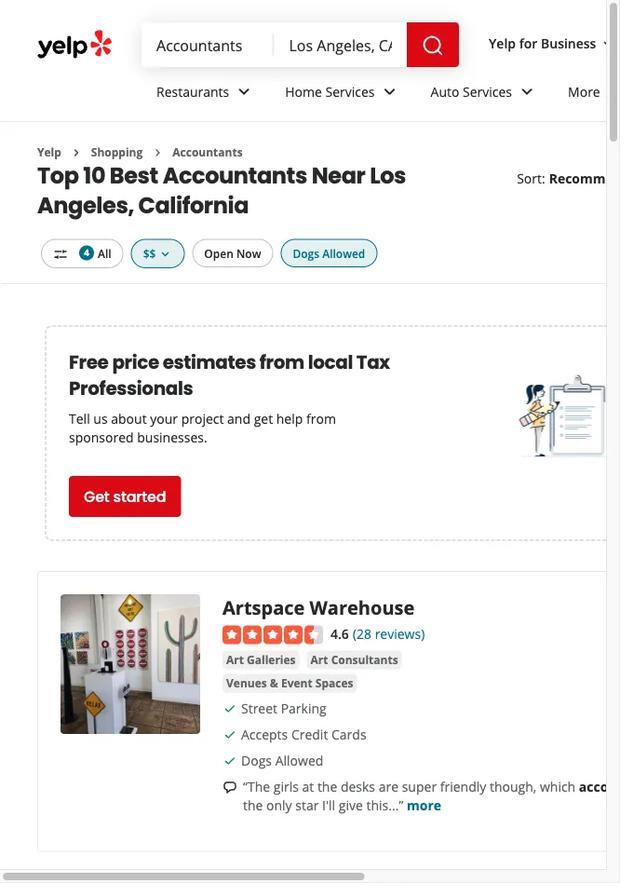 Task type: locate. For each thing, give the bounding box(es) containing it.
street
[[241, 700, 278, 718]]

2 24 chevron down v2 image from the left
[[516, 81, 539, 103]]

recommen button
[[550, 170, 621, 187]]

0 horizontal spatial services
[[326, 83, 375, 100]]

0 horizontal spatial dogs
[[241, 752, 272, 770]]

art inside button
[[226, 652, 244, 668]]

from right help
[[307, 409, 336, 427]]

"the girls at the desks are super friendly though, which accoun more
[[243, 778, 621, 815]]

artspace warehouse link
[[223, 594, 415, 620]]

los
[[370, 160, 406, 191]]

&
[[270, 676, 279, 691]]

more
[[569, 83, 601, 100]]

dogs allowed button
[[281, 239, 378, 267]]

open
[[204, 246, 234, 261]]

search image
[[422, 35, 445, 57]]

16 chevron down v2 image right the $$
[[158, 247, 173, 262]]

help
[[277, 409, 303, 427]]

free price estimates from local tax professionals image
[[520, 371, 613, 464]]

venues & event spaces link
[[223, 674, 357, 693]]

girls
[[274, 778, 299, 796]]

yelp for yelp for business
[[489, 34, 516, 52]]

dogs up the "the
[[241, 752, 272, 770]]

dogs right "now"
[[293, 246, 320, 261]]

1 16 checkmark v2 image from the top
[[223, 702, 238, 717]]

allowed down 'near' at the top
[[323, 246, 366, 261]]

services
[[326, 83, 375, 100], [463, 83, 513, 100]]

0 horizontal spatial from
[[260, 349, 305, 375]]

0 vertical spatial yelp
[[489, 34, 516, 52]]

super
[[402, 778, 437, 796]]

restaurants
[[157, 83, 230, 100]]

near
[[312, 160, 366, 191]]

2 16 chevron right v2 image from the left
[[150, 145, 165, 160]]

art up spaces
[[311, 652, 329, 668]]

home services link
[[271, 67, 416, 121]]

24 chevron down v2 image right more
[[605, 81, 621, 103]]

home services
[[285, 83, 375, 100]]

allowed
[[323, 246, 366, 261], [276, 752, 324, 770]]

for
[[520, 34, 538, 52]]

free
[[69, 349, 109, 375]]

16 chevron down v2 image right business
[[601, 36, 616, 51]]

dogs
[[293, 246, 320, 261], [241, 752, 272, 770]]

1 vertical spatial from
[[307, 409, 336, 427]]

yelp left "for"
[[489, 34, 516, 52]]

16 chevron down v2 image inside $$ dropdown button
[[158, 247, 173, 262]]

0 vertical spatial 16 chevron down v2 image
[[601, 36, 616, 51]]

dogs inside button
[[293, 246, 320, 261]]

yelp for business
[[489, 34, 597, 52]]

None field
[[157, 34, 260, 55], [289, 34, 392, 55]]

home
[[285, 83, 322, 100]]

2 horizontal spatial 24 chevron down v2 image
[[605, 81, 621, 103]]

consultants
[[331, 652, 399, 668]]

accountants up california at the top of the page
[[173, 144, 243, 160]]

1 art from the left
[[226, 652, 244, 668]]

1 horizontal spatial services
[[463, 83, 513, 100]]

auto
[[431, 83, 460, 100]]

2 services from the left
[[463, 83, 513, 100]]

art up venues
[[226, 652, 244, 668]]

24 chevron down v2 image for auto services
[[516, 81, 539, 103]]

get started button
[[69, 476, 181, 517]]

1 horizontal spatial yelp
[[489, 34, 516, 52]]

yelp
[[489, 34, 516, 52], [37, 144, 61, 160]]

16 checkmark v2 image left street
[[223, 702, 238, 717]]

dogs allowed
[[293, 246, 366, 261], [241, 752, 324, 770]]

24 chevron down v2 image
[[233, 81, 256, 103], [516, 81, 539, 103], [605, 81, 621, 103]]

accountants up the open now
[[163, 160, 308, 191]]

art consultants link
[[307, 651, 402, 670]]

0 horizontal spatial none field
[[157, 34, 260, 55]]

16 checkmark v2 image for accepts credit cards
[[223, 728, 238, 743]]

1 16 chevron right v2 image from the left
[[69, 145, 84, 160]]

shopping
[[91, 144, 143, 160]]

0 horizontal spatial 24 chevron down v2 image
[[233, 81, 256, 103]]

24 chevron down v2 image
[[379, 81, 401, 103]]

from
[[260, 349, 305, 375], [307, 409, 336, 427]]

24 chevron down v2 image inside auto services link
[[516, 81, 539, 103]]

0 horizontal spatial 16 chevron right v2 image
[[69, 145, 84, 160]]

1 horizontal spatial 16 chevron right v2 image
[[150, 145, 165, 160]]

filters group
[[37, 239, 382, 268]]

1 24 chevron down v2 image from the left
[[233, 81, 256, 103]]

16 filter v2 image
[[53, 247, 68, 262]]

spaces
[[316, 676, 354, 691]]

1 none field from the left
[[157, 34, 260, 55]]

at
[[302, 778, 314, 796]]

dogs allowed down 'near' at the top
[[293, 246, 366, 261]]

top 10 best accountants near los angeles, california
[[37, 160, 406, 221]]

2 none field from the left
[[289, 34, 392, 55]]

0 horizontal spatial art
[[226, 652, 244, 668]]

24 chevron down v2 image inside restaurants "link"
[[233, 81, 256, 103]]

yelp inside button
[[489, 34, 516, 52]]

0 horizontal spatial yelp
[[37, 144, 61, 160]]

16 checkmark v2 image up 16 checkmark v2 icon on the left of the page
[[223, 728, 238, 743]]

16 chevron down v2 image
[[601, 36, 616, 51], [158, 247, 173, 262]]

16 checkmark v2 image
[[223, 702, 238, 717], [223, 728, 238, 743]]

price
[[112, 349, 159, 375]]

accountants
[[173, 144, 243, 160], [163, 160, 308, 191]]

yelp link
[[37, 144, 61, 160]]

16 chevron down v2 image inside yelp for business button
[[601, 36, 616, 51]]

16 chevron right v2 image right the shopping link
[[150, 145, 165, 160]]

event
[[281, 676, 313, 691]]

0 vertical spatial dogs allowed
[[293, 246, 366, 261]]

more link
[[407, 797, 442, 815]]

1 horizontal spatial dogs
[[293, 246, 320, 261]]

yelp left 10
[[37, 144, 61, 160]]

1 horizontal spatial 24 chevron down v2 image
[[516, 81, 539, 103]]

businesses.
[[137, 428, 208, 446]]

0 horizontal spatial 16 chevron down v2 image
[[158, 247, 173, 262]]

art for consultants
[[311, 652, 329, 668]]

2 art from the left
[[311, 652, 329, 668]]

0 vertical spatial dogs
[[293, 246, 320, 261]]

from left local
[[260, 349, 305, 375]]

4.6
[[331, 625, 349, 643]]

4.6 star rating image
[[223, 626, 323, 645]]

None search field
[[142, 22, 463, 67]]

professionals
[[69, 375, 193, 402]]

warehouse
[[310, 594, 415, 620]]

art inside art consultants venues & event spaces
[[311, 652, 329, 668]]

1 vertical spatial 16 chevron down v2 image
[[158, 247, 173, 262]]

none field up home services
[[289, 34, 392, 55]]

1 horizontal spatial art
[[311, 652, 329, 668]]

dogs allowed up girls
[[241, 752, 324, 770]]

allowed inside button
[[323, 246, 366, 261]]

services right auto
[[463, 83, 513, 100]]

services left 24 chevron down v2 icon
[[326, 83, 375, 100]]

"the
[[243, 778, 270, 796]]

24 chevron down v2 image right restaurants
[[233, 81, 256, 103]]

get started
[[84, 486, 166, 507]]

0 vertical spatial 16 checkmark v2 image
[[223, 702, 238, 717]]

1 horizontal spatial 16 chevron down v2 image
[[601, 36, 616, 51]]

24 chevron down v2 image inside more link
[[605, 81, 621, 103]]

are
[[379, 778, 399, 796]]

accountants link
[[173, 144, 243, 160]]

0 vertical spatial allowed
[[323, 246, 366, 261]]

1 vertical spatial 16 checkmark v2 image
[[223, 728, 238, 743]]

4 all
[[84, 246, 111, 261]]

24 chevron down v2 image down "for"
[[516, 81, 539, 103]]

street parking
[[241, 700, 327, 718]]

1 services from the left
[[326, 83, 375, 100]]

3 24 chevron down v2 image from the left
[[605, 81, 621, 103]]

1 vertical spatial yelp
[[37, 144, 61, 160]]

none field up restaurants
[[157, 34, 260, 55]]

(28
[[353, 625, 372, 643]]

allowed down accepts credit cards
[[276, 752, 324, 770]]

$$ button
[[131, 239, 185, 268]]

16 chevron down v2 image for $$
[[158, 247, 173, 262]]

accepts
[[241, 726, 288, 744]]

16 chevron right v2 image right the yelp link
[[69, 145, 84, 160]]

1 horizontal spatial none field
[[289, 34, 392, 55]]

2 16 checkmark v2 image from the top
[[223, 728, 238, 743]]

galleries
[[247, 652, 296, 668]]

started
[[113, 486, 166, 507]]

business categories element
[[142, 67, 621, 121]]

16 chevron right v2 image
[[69, 145, 84, 160], [150, 145, 165, 160]]

24 chevron down v2 image for more
[[605, 81, 621, 103]]



Task type: vqa. For each thing, say whether or not it's contained in the screenshot.
Free
yes



Task type: describe. For each thing, give the bounding box(es) containing it.
business
[[542, 34, 597, 52]]

artspace
[[223, 594, 305, 620]]

1 vertical spatial allowed
[[276, 752, 324, 770]]

and
[[227, 409, 251, 427]]

sort: recommen
[[517, 170, 621, 187]]

now
[[237, 246, 261, 261]]

services for home services
[[326, 83, 375, 100]]

recommen
[[550, 170, 621, 187]]

sponsored
[[69, 428, 134, 446]]

4
[[84, 246, 89, 259]]

yelp for business button
[[482, 26, 621, 60]]

venues & event spaces button
[[223, 674, 357, 693]]

desks
[[341, 778, 376, 796]]

accountants inside top 10 best accountants near los angeles, california
[[163, 160, 308, 191]]

artspace warehouse image
[[61, 594, 200, 734]]

get
[[84, 486, 110, 507]]

about
[[111, 409, 147, 427]]

16 chevron down v2 image for yelp for business
[[601, 36, 616, 51]]

get
[[254, 409, 273, 427]]

(28 reviews) link
[[353, 623, 425, 643]]

Find text field
[[157, 34, 260, 55]]

estimates
[[163, 349, 256, 375]]

Near text field
[[289, 34, 392, 55]]

angeles,
[[37, 190, 134, 221]]

sort:
[[517, 170, 546, 187]]

best
[[110, 160, 158, 191]]

friendly
[[441, 778, 487, 796]]

accoun
[[580, 778, 621, 796]]

project
[[181, 409, 224, 427]]

top
[[37, 160, 79, 191]]

10
[[83, 160, 105, 191]]

though,
[[490, 778, 537, 796]]

1 vertical spatial dogs allowed
[[241, 752, 324, 770]]

yelp for the yelp link
[[37, 144, 61, 160]]

dogs allowed inside button
[[293, 246, 366, 261]]

services for auto services
[[463, 83, 513, 100]]

the
[[318, 778, 338, 796]]

16 chevron right v2 image for accountants
[[150, 145, 165, 160]]

art galleries button
[[223, 651, 300, 670]]

art galleries
[[226, 652, 296, 668]]

free price estimates from local tax professionals tell us about your project and get help from sponsored businesses.
[[69, 349, 390, 446]]

art for galleries
[[226, 652, 244, 668]]

open now button
[[192, 239, 273, 267]]

artspace warehouse
[[223, 594, 415, 620]]

which
[[541, 778, 576, 796]]

tell
[[69, 409, 90, 427]]

16 checkmark v2 image for street parking
[[223, 702, 238, 717]]

restaurants link
[[142, 67, 271, 121]]

cards
[[332, 726, 367, 744]]

none field near
[[289, 34, 392, 55]]

16 chevron right v2 image for shopping
[[69, 145, 84, 160]]

art consultants venues & event spaces
[[226, 652, 399, 691]]

24 chevron down v2 image for restaurants
[[233, 81, 256, 103]]

auto services
[[431, 83, 513, 100]]

us
[[93, 409, 108, 427]]

16 speech v2 image
[[223, 780, 238, 795]]

none field find
[[157, 34, 260, 55]]

reviews)
[[375, 625, 425, 643]]

$$
[[143, 246, 156, 261]]

0 vertical spatial from
[[260, 349, 305, 375]]

tax
[[357, 349, 390, 375]]

(28 reviews)
[[353, 625, 425, 643]]

venues
[[226, 676, 267, 691]]

4.6 link
[[331, 623, 349, 643]]

accepts credit cards
[[241, 726, 367, 744]]

art galleries link
[[223, 651, 300, 670]]

california
[[138, 190, 249, 221]]

local
[[308, 349, 353, 375]]

more
[[407, 797, 442, 815]]

16 checkmark v2 image
[[223, 754, 238, 769]]

shopping link
[[91, 144, 143, 160]]

1 horizontal spatial from
[[307, 409, 336, 427]]

your
[[150, 409, 178, 427]]

art consultants button
[[307, 651, 402, 670]]

all
[[98, 246, 111, 261]]

auto services link
[[416, 67, 554, 121]]

more link
[[554, 67, 621, 121]]

parking
[[281, 700, 327, 718]]

1 vertical spatial dogs
[[241, 752, 272, 770]]

credit
[[292, 726, 328, 744]]



